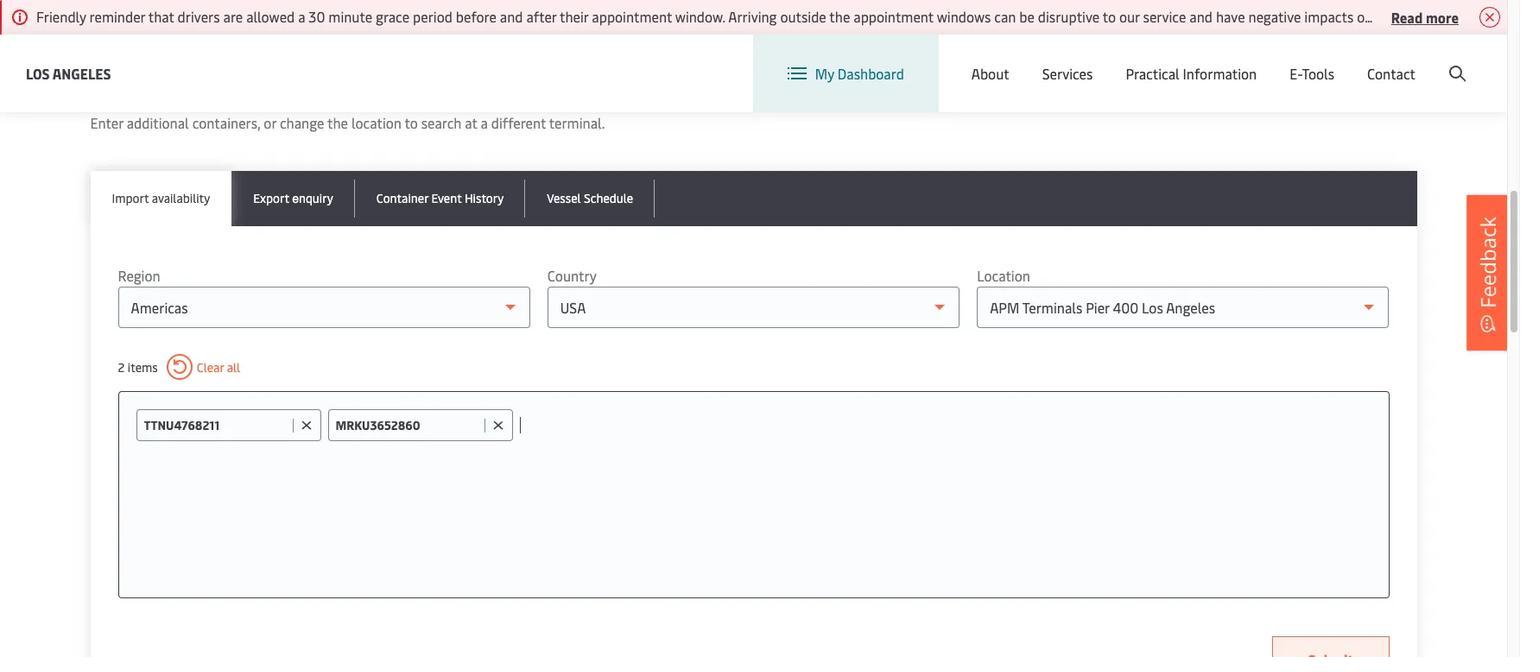 Task type: vqa. For each thing, say whether or not it's contained in the screenshot.
negative at the right of page
yes



Task type: describe. For each thing, give the bounding box(es) containing it.
2 on from the left
[[1490, 7, 1505, 26]]

window.
[[675, 7, 725, 26]]

to inside the search again enter additional containers, or change the location to search at a different terminal.
[[405, 113, 418, 132]]

e-tools
[[1290, 64, 1334, 83]]

container
[[376, 190, 428, 206]]

who
[[1422, 7, 1448, 26]]

import
[[112, 190, 149, 206]]

container event history
[[376, 190, 504, 206]]

the inside the search again enter additional containers, or change the location to search at a different terminal.
[[327, 113, 348, 132]]

again
[[168, 75, 226, 108]]

dashboard
[[838, 64, 904, 83]]

tim
[[1509, 7, 1520, 26]]

tools
[[1302, 64, 1334, 83]]

read more
[[1391, 7, 1459, 26]]

global
[[1174, 51, 1214, 70]]

angeles
[[52, 63, 111, 82]]

practical information
[[1126, 64, 1257, 83]]

our
[[1119, 7, 1140, 26]]

about button
[[971, 35, 1009, 112]]

different
[[491, 113, 546, 132]]

all
[[227, 359, 240, 375]]

account
[[1423, 51, 1474, 70]]

their
[[560, 7, 589, 26]]

e-tools button
[[1290, 35, 1334, 112]]

contact
[[1367, 64, 1416, 83]]

1 and from the left
[[500, 7, 523, 26]]

2 appointment from the left
[[853, 7, 934, 26]]

that
[[148, 7, 174, 26]]

reminder
[[89, 7, 145, 26]]

information
[[1183, 64, 1257, 83]]

search
[[90, 75, 162, 108]]

outside
[[780, 7, 826, 26]]

terminal.
[[549, 113, 605, 132]]

tab list containing import availability
[[90, 171, 1417, 226]]

impacts
[[1304, 7, 1354, 26]]

containers,
[[192, 113, 260, 132]]

1 on from the left
[[1357, 7, 1373, 26]]

be
[[1019, 7, 1035, 26]]

availability
[[152, 190, 210, 206]]

contact button
[[1367, 35, 1416, 112]]

friendly reminder that drivers are allowed a 30 minute grace period before and after their appointment window. arriving outside the appointment windows can be disruptive to our service and have negative impacts on drivers who arrive on tim
[[36, 7, 1520, 26]]

vessel schedule button
[[525, 171, 655, 226]]

login / create account
[[1335, 51, 1474, 70]]

can
[[994, 7, 1016, 26]]

arrive
[[1451, 7, 1486, 26]]

import availability button
[[90, 171, 232, 226]]

2 drivers from the left
[[1376, 7, 1418, 26]]

allowed
[[246, 7, 295, 26]]

read more button
[[1391, 6, 1459, 28]]

search
[[421, 113, 462, 132]]

enter
[[90, 113, 123, 132]]

login / create account link
[[1303, 35, 1474, 86]]

1 appointment from the left
[[592, 7, 672, 26]]

1 horizontal spatial the
[[829, 7, 850, 26]]

change
[[280, 113, 324, 132]]

minute
[[328, 7, 372, 26]]

read
[[1391, 7, 1423, 26]]

windows
[[937, 7, 991, 26]]

negative
[[1248, 7, 1301, 26]]

vessel schedule
[[547, 190, 633, 206]]

history
[[465, 190, 504, 206]]

vessel
[[547, 190, 581, 206]]

country
[[547, 266, 597, 285]]

feedback button
[[1466, 195, 1510, 350]]

feedback
[[1473, 216, 1502, 308]]

export еnquiry
[[253, 190, 333, 206]]

practical information button
[[1126, 35, 1257, 112]]

30
[[309, 7, 325, 26]]

еnquiry
[[292, 190, 333, 206]]

switch location
[[1021, 50, 1119, 69]]

service
[[1143, 7, 1186, 26]]

about
[[971, 64, 1009, 83]]

practical
[[1126, 64, 1180, 83]]



Task type: locate. For each thing, give the bounding box(es) containing it.
grace
[[376, 7, 409, 26]]

a
[[298, 7, 305, 26], [481, 113, 488, 132]]

region
[[118, 266, 160, 285]]

container event history button
[[355, 171, 525, 226]]

0 horizontal spatial on
[[1357, 7, 1373, 26]]

1 horizontal spatial on
[[1490, 7, 1505, 26]]

export
[[253, 190, 289, 206]]

period
[[413, 7, 452, 26]]

1 horizontal spatial location
[[1065, 50, 1119, 69]]

0 vertical spatial location
[[1065, 50, 1119, 69]]

drivers
[[178, 7, 220, 26], [1376, 7, 1418, 26]]

2 and from the left
[[1190, 7, 1213, 26]]

1 vertical spatial a
[[481, 113, 488, 132]]

after
[[526, 7, 557, 26]]

0 horizontal spatial and
[[500, 7, 523, 26]]

0 vertical spatial a
[[298, 7, 305, 26]]

1 vertical spatial location
[[977, 266, 1030, 285]]

menu
[[1217, 51, 1253, 70]]

on
[[1357, 7, 1373, 26], [1490, 7, 1505, 26]]

to left our
[[1103, 7, 1116, 26]]

to
[[1103, 7, 1116, 26], [405, 113, 418, 132]]

clear
[[197, 359, 224, 375]]

and left after
[[500, 7, 523, 26]]

my
[[815, 64, 834, 83]]

global menu
[[1174, 51, 1253, 70]]

los angeles
[[26, 63, 111, 82]]

2 items
[[118, 359, 158, 375]]

arriving
[[728, 7, 777, 26]]

0 horizontal spatial the
[[327, 113, 348, 132]]

0 horizontal spatial location
[[977, 266, 1030, 285]]

my dashboard
[[815, 64, 904, 83]]

disruptive
[[1038, 7, 1100, 26]]

a inside the search again enter additional containers, or change the location to search at a different terminal.
[[481, 113, 488, 132]]

e-
[[1290, 64, 1302, 83]]

search again enter additional containers, or change the location to search at a different terminal.
[[90, 75, 605, 132]]

before
[[456, 7, 497, 26]]

appointment up the 'dashboard'
[[853, 7, 934, 26]]

additional
[[127, 113, 189, 132]]

services button
[[1042, 35, 1093, 112]]

0 horizontal spatial to
[[405, 113, 418, 132]]

to left search
[[405, 113, 418, 132]]

1 horizontal spatial and
[[1190, 7, 1213, 26]]

tab list
[[90, 171, 1417, 226]]

/
[[1371, 51, 1377, 70]]

global menu button
[[1136, 34, 1270, 86]]

1 vertical spatial the
[[327, 113, 348, 132]]

import availability
[[112, 190, 210, 206]]

drivers left are
[[178, 7, 220, 26]]

at
[[465, 113, 477, 132]]

or
[[264, 113, 276, 132]]

the
[[829, 7, 850, 26], [327, 113, 348, 132]]

1 horizontal spatial drivers
[[1376, 7, 1418, 26]]

schedule
[[584, 190, 633, 206]]

a right the at
[[481, 113, 488, 132]]

the right change
[[327, 113, 348, 132]]

0 horizontal spatial a
[[298, 7, 305, 26]]

are
[[223, 7, 243, 26]]

services
[[1042, 64, 1093, 83]]

0 horizontal spatial drivers
[[178, 7, 220, 26]]

and
[[500, 7, 523, 26], [1190, 7, 1213, 26]]

1 vertical spatial to
[[405, 113, 418, 132]]

clear all button
[[166, 354, 240, 380]]

1 horizontal spatial a
[[481, 113, 488, 132]]

items
[[128, 359, 158, 375]]

export еnquiry button
[[232, 171, 355, 226]]

los angeles link
[[26, 63, 111, 84]]

drivers left who
[[1376, 7, 1418, 26]]

login
[[1335, 51, 1368, 70]]

1 horizontal spatial appointment
[[853, 7, 934, 26]]

the right outside
[[829, 7, 850, 26]]

0 vertical spatial the
[[829, 7, 850, 26]]

a left 30
[[298, 7, 305, 26]]

location
[[351, 113, 401, 132]]

2
[[118, 359, 125, 375]]

more
[[1426, 7, 1459, 26]]

on right impacts at the right of the page
[[1357, 7, 1373, 26]]

1 horizontal spatial to
[[1103, 7, 1116, 26]]

appointment
[[592, 7, 672, 26], [853, 7, 934, 26]]

None text field
[[519, 409, 1371, 440], [144, 417, 288, 434], [336, 417, 480, 434], [519, 409, 1371, 440], [144, 417, 288, 434], [336, 417, 480, 434]]

on left tim
[[1490, 7, 1505, 26]]

event
[[431, 190, 462, 206]]

0 horizontal spatial appointment
[[592, 7, 672, 26]]

appointment right their
[[592, 7, 672, 26]]

and left have
[[1190, 7, 1213, 26]]

my dashboard button
[[787, 35, 904, 112]]

friendly
[[36, 7, 86, 26]]

1 drivers from the left
[[178, 7, 220, 26]]

los
[[26, 63, 50, 82]]

switch
[[1021, 50, 1062, 69]]

close alert image
[[1479, 7, 1500, 28]]

switch location button
[[993, 50, 1119, 69]]

have
[[1216, 7, 1245, 26]]

0 vertical spatial to
[[1103, 7, 1116, 26]]



